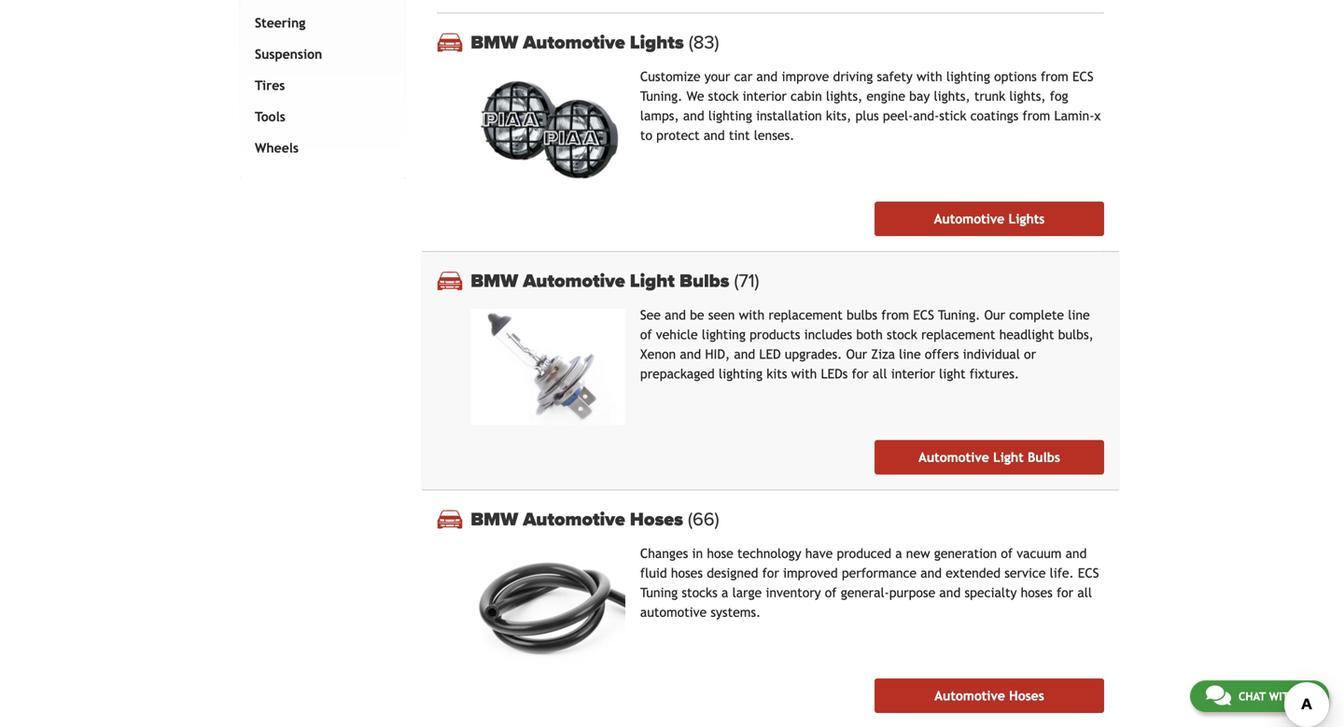 Task type: describe. For each thing, give the bounding box(es) containing it.
2 lights, from the left
[[934, 89, 971, 104]]

bulbs
[[847, 308, 878, 322]]

large
[[732, 585, 762, 600]]

changes
[[640, 546, 688, 561]]

0 horizontal spatial line
[[899, 347, 921, 362]]

fixtures.
[[970, 366, 1019, 381]]

lighting up tint
[[708, 108, 752, 123]]

includes
[[804, 327, 852, 342]]

seen
[[708, 308, 735, 322]]

kits
[[767, 366, 787, 381]]

bmw for bmw                                                                                    automotive light bulbs
[[471, 270, 518, 292]]

produced
[[837, 546, 892, 561]]

light
[[939, 366, 966, 381]]

ziza
[[871, 347, 895, 362]]

with left us
[[1269, 690, 1297, 703]]

automotive light bulbs link
[[875, 440, 1104, 475]]

of inside see and be seen with replacement bulbs from ecs tuning. our complete line of vehicle lighting products includes both stock replacement headlight bulbs, xenon and hid, and led upgrades. our ziza line offers individual or prepackaged lighting kits with leds for all interior light fixtures.
[[640, 327, 652, 342]]

steering
[[255, 15, 306, 30]]

automotive light bulbs thumbnail image image
[[471, 309, 625, 425]]

0 horizontal spatial bulbs
[[680, 270, 729, 292]]

1 vertical spatial light
[[993, 450, 1024, 465]]

us
[[1300, 690, 1313, 703]]

wheels
[[255, 140, 299, 155]]

with inside customize your car and improve driving safety with lighting options from ecs tuning. we stock interior cabin lights, engine bay lights, trunk lights, fog lamps, and lighting installation kits, plus peel-and-stick coatings from lamin-x to protect and tint lenses.
[[917, 69, 943, 84]]

chat with us link
[[1190, 681, 1329, 712]]

1 vertical spatial from
[[1023, 108, 1051, 123]]

engine
[[867, 89, 905, 104]]

bulbs,
[[1058, 327, 1094, 342]]

products
[[750, 327, 800, 342]]

leds
[[821, 366, 848, 381]]

x
[[1094, 108, 1101, 123]]

1 lights, from the left
[[826, 89, 863, 104]]

designed
[[707, 566, 758, 581]]

purpose
[[889, 585, 936, 600]]

safety
[[877, 69, 913, 84]]

improved
[[783, 566, 838, 581]]

ecs inside 'changes in hose technology have produced a new generation of vacuum and fluid hoses designed for improved performance and extended service life. ecs tuning stocks a large inventory of general-purpose and specialty hoses for all automotive systems.'
[[1078, 566, 1099, 581]]

have
[[805, 546, 833, 561]]

tires link
[[251, 70, 387, 101]]

1 vertical spatial our
[[846, 347, 867, 362]]

see
[[640, 308, 661, 322]]

lighting down seen
[[702, 327, 746, 342]]

suspension link
[[251, 39, 387, 70]]

bmw                                                                                    automotive lights
[[471, 31, 689, 54]]

and left tint
[[704, 128, 725, 143]]

automotive hoses
[[935, 688, 1044, 703]]

protect
[[656, 128, 700, 143]]

coatings
[[971, 108, 1019, 123]]

performance
[[842, 566, 917, 581]]

1 horizontal spatial hoses
[[1009, 688, 1044, 703]]

bay
[[909, 89, 930, 104]]

life.
[[1050, 566, 1074, 581]]

customize your car and improve driving safety with lighting options from ecs tuning. we stock interior cabin lights, engine bay lights, trunk lights, fog lamps, and lighting installation kits, plus peel-and-stick coatings from lamin-x to protect and tint lenses.
[[640, 69, 1101, 143]]

0 vertical spatial light
[[630, 270, 675, 292]]

bmw                                                                                    automotive hoses link
[[471, 508, 1104, 531]]

systems.
[[711, 605, 761, 620]]

led
[[759, 347, 781, 362]]

steering link
[[251, 7, 387, 39]]

cabin
[[791, 89, 822, 104]]

chat with us
[[1239, 690, 1313, 703]]

lamin-
[[1054, 108, 1094, 123]]

tuning. inside see and be seen with replacement bulbs from ecs tuning. our complete line of vehicle lighting products includes both stock replacement headlight bulbs, xenon and hid, and led upgrades. our ziza line offers individual or prepackaged lighting kits with leds for all interior light fixtures.
[[938, 308, 980, 322]]

kits,
[[826, 108, 852, 123]]

changes in hose technology have produced a new generation of vacuum and fluid hoses designed for improved performance and extended service life. ecs tuning stocks a large inventory of general-purpose and specialty hoses for all automotive systems.
[[640, 546, 1099, 620]]

service
[[1005, 566, 1046, 581]]

with down upgrades.
[[791, 366, 817, 381]]

1 horizontal spatial our
[[984, 308, 1005, 322]]

prepackaged
[[640, 366, 715, 381]]

technology
[[738, 546, 801, 561]]

all inside 'changes in hose technology have produced a new generation of vacuum and fluid hoses designed for improved performance and extended service life. ecs tuning stocks a large inventory of general-purpose and specialty hoses for all automotive systems.'
[[1078, 585, 1092, 600]]

tuning. inside customize your car and improve driving safety with lighting options from ecs tuning. we stock interior cabin lights, engine bay lights, trunk lights, fog lamps, and lighting installation kits, plus peel-and-stick coatings from lamin-x to protect and tint lenses.
[[640, 89, 683, 104]]

hid,
[[705, 347, 730, 362]]

individual
[[963, 347, 1020, 362]]

offers
[[925, 347, 959, 362]]

driving
[[833, 69, 873, 84]]

see and be seen with replacement bulbs from ecs tuning. our complete line of vehicle lighting products includes both stock replacement headlight bulbs, xenon and hid, and led upgrades. our ziza line offers individual or prepackaged lighting kits with leds for all interior light fixtures.
[[640, 308, 1094, 381]]

lighting up trunk
[[946, 69, 990, 84]]

lamps,
[[640, 108, 679, 123]]

xenon
[[640, 347, 676, 362]]

automotive light bulbs
[[919, 450, 1060, 465]]

complete
[[1009, 308, 1064, 322]]

and right car
[[757, 69, 778, 84]]

1 vertical spatial hoses
[[1021, 585, 1053, 600]]

0 vertical spatial a
[[895, 546, 902, 561]]

bmw for bmw                                                                                    automotive hoses
[[471, 508, 518, 531]]

comments image
[[1206, 684, 1231, 707]]

bmw                                                                                    automotive light bulbs
[[471, 270, 734, 292]]

automotive lights link
[[875, 202, 1104, 236]]

chat
[[1239, 690, 1266, 703]]

for inside see and be seen with replacement bulbs from ecs tuning. our complete line of vehicle lighting products includes both stock replacement headlight bulbs, xenon and hid, and led upgrades. our ziza line offers individual or prepackaged lighting kits with leds for all interior light fixtures.
[[852, 366, 869, 381]]

from inside see and be seen with replacement bulbs from ecs tuning. our complete line of vehicle lighting products includes both stock replacement headlight bulbs, xenon and hid, and led upgrades. our ziza line offers individual or prepackaged lighting kits with leds for all interior light fixtures.
[[882, 308, 909, 322]]

tools link
[[251, 101, 387, 132]]

automotive lights thumbnail image image
[[471, 70, 625, 187]]

0 horizontal spatial for
[[762, 566, 779, 581]]

2 horizontal spatial of
[[1001, 546, 1013, 561]]

new
[[906, 546, 930, 561]]



Task type: vqa. For each thing, say whether or not it's contained in the screenshot.
are
no



Task type: locate. For each thing, give the bounding box(es) containing it.
with up bay
[[917, 69, 943, 84]]

upgrades.
[[785, 347, 842, 362]]

3 bmw from the top
[[471, 508, 518, 531]]

0 vertical spatial line
[[1068, 308, 1090, 322]]

from up fog
[[1041, 69, 1069, 84]]

1 vertical spatial tuning.
[[938, 308, 980, 322]]

and up prepackaged in the bottom of the page
[[680, 347, 701, 362]]

1 horizontal spatial a
[[895, 546, 902, 561]]

line up bulbs,
[[1068, 308, 1090, 322]]

0 horizontal spatial hoses
[[630, 508, 683, 531]]

a down designed
[[722, 585, 728, 600]]

generation
[[934, 546, 997, 561]]

for down life.
[[1057, 585, 1074, 600]]

tires
[[255, 78, 285, 93]]

and-
[[913, 108, 939, 123]]

bmw                                                                                    automotive lights link
[[471, 31, 1104, 54]]

1 horizontal spatial bulbs
[[1028, 450, 1060, 465]]

from down fog
[[1023, 108, 1051, 123]]

extended
[[946, 566, 1001, 581]]

0 vertical spatial for
[[852, 366, 869, 381]]

vacuum
[[1017, 546, 1062, 561]]

interior
[[743, 89, 787, 104], [891, 366, 935, 381]]

and up vehicle
[[665, 308, 686, 322]]

ecs inside see and be seen with replacement bulbs from ecs tuning. our complete line of vehicle lighting products includes both stock replacement headlight bulbs, xenon and hid, and led upgrades. our ziza line offers individual or prepackaged lighting kits with leds for all interior light fixtures.
[[913, 308, 934, 322]]

of
[[640, 327, 652, 342], [1001, 546, 1013, 561], [825, 585, 837, 600]]

options
[[994, 69, 1037, 84]]

interior inside see and be seen with replacement bulbs from ecs tuning. our complete line of vehicle lighting products includes both stock replacement headlight bulbs, xenon and hid, and led upgrades. our ziza line offers individual or prepackaged lighting kits with leds for all interior light fixtures.
[[891, 366, 935, 381]]

0 vertical spatial stock
[[708, 89, 739, 104]]

specialty
[[965, 585, 1017, 600]]

or
[[1024, 347, 1036, 362]]

interior down "offers"
[[891, 366, 935, 381]]

1 horizontal spatial all
[[1078, 585, 1092, 600]]

improve
[[782, 69, 829, 84]]

0 vertical spatial from
[[1041, 69, 1069, 84]]

0 horizontal spatial our
[[846, 347, 867, 362]]

inventory
[[766, 585, 821, 600]]

lights,
[[826, 89, 863, 104], [934, 89, 971, 104], [1010, 89, 1046, 104]]

1 vertical spatial all
[[1078, 585, 1092, 600]]

replacement up "offers"
[[921, 327, 996, 342]]

lights, down options
[[1010, 89, 1046, 104]]

your
[[705, 69, 730, 84]]

ecs
[[1073, 69, 1094, 84], [913, 308, 934, 322], [1078, 566, 1099, 581]]

2 bmw from the top
[[471, 270, 518, 292]]

hoses
[[630, 508, 683, 531], [1009, 688, 1044, 703]]

headlight
[[999, 327, 1054, 342]]

to
[[640, 128, 653, 143]]

of down see
[[640, 327, 652, 342]]

replacement up includes
[[769, 308, 843, 322]]

ecs right life.
[[1078, 566, 1099, 581]]

be
[[690, 308, 704, 322]]

with right seen
[[739, 308, 765, 322]]

1 horizontal spatial stock
[[887, 327, 917, 342]]

a left new
[[895, 546, 902, 561]]

lighting down the hid,
[[719, 366, 763, 381]]

general-
[[841, 585, 889, 600]]

and left led
[[734, 347, 755, 362]]

car
[[734, 69, 753, 84]]

line
[[1068, 308, 1090, 322], [899, 347, 921, 362]]

tint
[[729, 128, 750, 143]]

from
[[1041, 69, 1069, 84], [1023, 108, 1051, 123], [882, 308, 909, 322]]

2 vertical spatial from
[[882, 308, 909, 322]]

0 horizontal spatial lights
[[630, 31, 684, 54]]

2 vertical spatial ecs
[[1078, 566, 1099, 581]]

0 vertical spatial replacement
[[769, 308, 843, 322]]

fog
[[1050, 89, 1068, 104]]

stick
[[939, 108, 967, 123]]

0 vertical spatial of
[[640, 327, 652, 342]]

1 vertical spatial bulbs
[[1028, 450, 1060, 465]]

0 horizontal spatial replacement
[[769, 308, 843, 322]]

peel-
[[883, 108, 913, 123]]

0 vertical spatial hoses
[[630, 508, 683, 531]]

2 vertical spatial of
[[825, 585, 837, 600]]

automotive
[[640, 605, 707, 620]]

1 vertical spatial lights
[[1009, 211, 1045, 226]]

vehicle
[[656, 327, 698, 342]]

of up service
[[1001, 546, 1013, 561]]

1 horizontal spatial of
[[825, 585, 837, 600]]

hoses down service
[[1021, 585, 1053, 600]]

light up see
[[630, 270, 675, 292]]

0 horizontal spatial tuning.
[[640, 89, 683, 104]]

1 horizontal spatial tuning.
[[938, 308, 980, 322]]

1 vertical spatial hoses
[[1009, 688, 1044, 703]]

0 horizontal spatial hoses
[[671, 566, 703, 581]]

and down 'we'
[[683, 108, 704, 123]]

1 vertical spatial bmw
[[471, 270, 518, 292]]

0 horizontal spatial stock
[[708, 89, 739, 104]]

for right leds
[[852, 366, 869, 381]]

interior inside customize your car and improve driving safety with lighting options from ecs tuning. we stock interior cabin lights, engine bay lights, trunk lights, fog lamps, and lighting installation kits, plus peel-and-stick coatings from lamin-x to protect and tint lenses.
[[743, 89, 787, 104]]

1 vertical spatial interior
[[891, 366, 935, 381]]

replacement
[[769, 308, 843, 322], [921, 327, 996, 342]]

0 vertical spatial ecs
[[1073, 69, 1094, 84]]

1 vertical spatial line
[[899, 347, 921, 362]]

for
[[852, 366, 869, 381], [762, 566, 779, 581], [1057, 585, 1074, 600]]

2 vertical spatial bmw
[[471, 508, 518, 531]]

lenses.
[[754, 128, 795, 143]]

0 horizontal spatial interior
[[743, 89, 787, 104]]

wheels link
[[251, 132, 387, 164]]

1 horizontal spatial light
[[993, 450, 1024, 465]]

0 vertical spatial all
[[873, 366, 887, 381]]

our down both
[[846, 347, 867, 362]]

bulbs
[[680, 270, 729, 292], [1028, 450, 1060, 465]]

1 horizontal spatial line
[[1068, 308, 1090, 322]]

lights, up stick
[[934, 89, 971, 104]]

ecs up "offers"
[[913, 308, 934, 322]]

customize
[[640, 69, 701, 84]]

line right the ziza
[[899, 347, 921, 362]]

0 horizontal spatial all
[[873, 366, 887, 381]]

1 vertical spatial for
[[762, 566, 779, 581]]

1 vertical spatial stock
[[887, 327, 917, 342]]

3 lights, from the left
[[1010, 89, 1046, 104]]

1 horizontal spatial replacement
[[921, 327, 996, 342]]

and down extended
[[940, 585, 961, 600]]

1 bmw from the top
[[471, 31, 518, 54]]

ecs inside customize your car and improve driving safety with lighting options from ecs tuning. we stock interior cabin lights, engine bay lights, trunk lights, fog lamps, and lighting installation kits, plus peel-and-stick coatings from lamin-x to protect and tint lenses.
[[1073, 69, 1094, 84]]

1 vertical spatial replacement
[[921, 327, 996, 342]]

all
[[873, 366, 887, 381], [1078, 585, 1092, 600]]

in
[[692, 546, 703, 561]]

0 horizontal spatial a
[[722, 585, 728, 600]]

2 horizontal spatial for
[[1057, 585, 1074, 600]]

and up life.
[[1066, 546, 1087, 561]]

plus
[[856, 108, 879, 123]]

0 vertical spatial interior
[[743, 89, 787, 104]]

1 horizontal spatial interior
[[891, 366, 935, 381]]

1 horizontal spatial hoses
[[1021, 585, 1053, 600]]

bmw for bmw                                                                                    automotive lights
[[471, 31, 518, 54]]

hose
[[707, 546, 734, 561]]

a
[[895, 546, 902, 561], [722, 585, 728, 600]]

1 vertical spatial ecs
[[913, 308, 934, 322]]

0 horizontal spatial lights,
[[826, 89, 863, 104]]

bmw                                                                                    automotive light bulbs link
[[471, 270, 1104, 292]]

lights inside automotive lights "link"
[[1009, 211, 1045, 226]]

0 vertical spatial hoses
[[671, 566, 703, 581]]

and down new
[[921, 566, 942, 581]]

automotive inside "link"
[[934, 211, 1005, 226]]

1 horizontal spatial for
[[852, 366, 869, 381]]

0 vertical spatial lights
[[630, 31, 684, 54]]

lights, up kits, in the right of the page
[[826, 89, 863, 104]]

stock inside customize your car and improve driving safety with lighting options from ecs tuning. we stock interior cabin lights, engine bay lights, trunk lights, fog lamps, and lighting installation kits, plus peel-and-stick coatings from lamin-x to protect and tint lenses.
[[708, 89, 739, 104]]

1 horizontal spatial lights,
[[934, 89, 971, 104]]

both
[[856, 327, 883, 342]]

our
[[984, 308, 1005, 322], [846, 347, 867, 362]]

light down fixtures.
[[993, 450, 1024, 465]]

all inside see and be seen with replacement bulbs from ecs tuning. our complete line of vehicle lighting products includes both stock replacement headlight bulbs, xenon and hid, and led upgrades. our ziza line offers individual or prepackaged lighting kits with leds for all interior light fixtures.
[[873, 366, 887, 381]]

tuning. up lamps,
[[640, 89, 683, 104]]

our up the headlight
[[984, 308, 1005, 322]]

0 vertical spatial our
[[984, 308, 1005, 322]]

lights
[[630, 31, 684, 54], [1009, 211, 1045, 226]]

2 horizontal spatial lights,
[[1010, 89, 1046, 104]]

0 vertical spatial tuning.
[[640, 89, 683, 104]]

automotive lights
[[934, 211, 1045, 226]]

for down technology
[[762, 566, 779, 581]]

tuning. up "offers"
[[938, 308, 980, 322]]

fluid
[[640, 566, 667, 581]]

installation
[[756, 108, 822, 123]]

0 vertical spatial bulbs
[[680, 270, 729, 292]]

light
[[630, 270, 675, 292], [993, 450, 1024, 465]]

1 vertical spatial of
[[1001, 546, 1013, 561]]

tuning
[[640, 585, 678, 600]]

stock inside see and be seen with replacement bulbs from ecs tuning. our complete line of vehicle lighting products includes both stock replacement headlight bulbs, xenon and hid, and led upgrades. our ziza line offers individual or prepackaged lighting kits with leds for all interior light fixtures.
[[887, 327, 917, 342]]

tuning.
[[640, 89, 683, 104], [938, 308, 980, 322]]

automotive hoses link
[[875, 679, 1104, 713]]

hoses down in
[[671, 566, 703, 581]]

0 horizontal spatial light
[[630, 270, 675, 292]]

interior down car
[[743, 89, 787, 104]]

lighting
[[946, 69, 990, 84], [708, 108, 752, 123], [702, 327, 746, 342], [719, 366, 763, 381]]

1 horizontal spatial lights
[[1009, 211, 1045, 226]]

stock up the ziza
[[887, 327, 917, 342]]

from up both
[[882, 308, 909, 322]]

suspension
[[255, 47, 322, 61]]

1 vertical spatial a
[[722, 585, 728, 600]]

we
[[687, 89, 704, 104]]

stock down your
[[708, 89, 739, 104]]

0 vertical spatial bmw
[[471, 31, 518, 54]]

of down improved
[[825, 585, 837, 600]]

0 horizontal spatial of
[[640, 327, 652, 342]]

trunk
[[974, 89, 1006, 104]]

automotive hoses thumbnail image image
[[471, 547, 625, 664]]

2 vertical spatial for
[[1057, 585, 1074, 600]]

bmw                                                                                    automotive hoses
[[471, 508, 688, 531]]

stocks
[[682, 585, 718, 600]]

tools
[[255, 109, 285, 124]]

ecs up lamin-
[[1073, 69, 1094, 84]]



